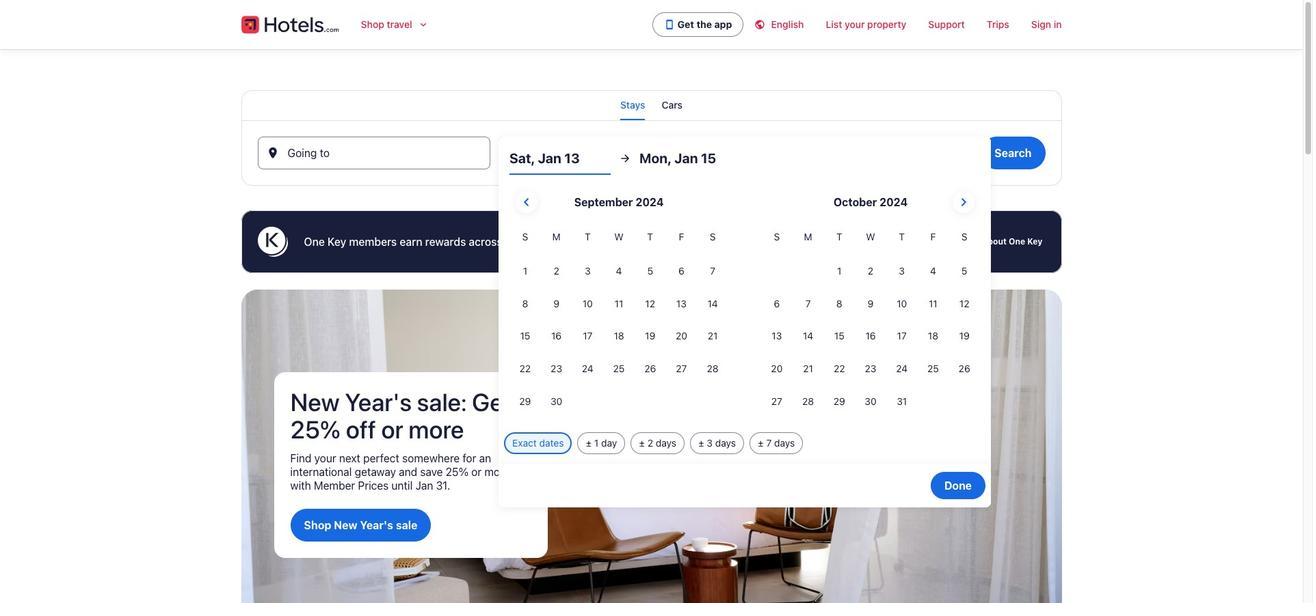 Task type: vqa. For each thing, say whether or not it's contained in the screenshot.


Task type: locate. For each thing, give the bounding box(es) containing it.
2 8 button from the left
[[824, 288, 855, 320]]

0 vertical spatial new
[[290, 388, 340, 417]]

more up "somewhere"
[[409, 415, 464, 445]]

2 18 button from the left
[[917, 321, 949, 352]]

8 button
[[510, 288, 541, 320], [824, 288, 855, 320]]

± right "± 3 days"
[[758, 438, 764, 449]]

29 button left 31
[[824, 386, 855, 418]]

key right about
[[1027, 237, 1043, 247]]

1 9 button from the left
[[541, 288, 572, 320]]

october 2024 element
[[761, 230, 980, 419]]

t down september
[[585, 231, 591, 243]]

w
[[614, 231, 623, 243], [866, 231, 875, 243]]

25% down "for" in the bottom left of the page
[[446, 466, 468, 479]]

4 button for september 2024
[[603, 256, 635, 287]]

1 9 from the left
[[553, 298, 559, 310]]

2 9 from the left
[[868, 298, 874, 310]]

2 button
[[541, 256, 572, 287], [855, 256, 886, 287]]

new left off
[[290, 388, 340, 417]]

w inside october 2024 element
[[866, 231, 875, 243]]

2 22 from the left
[[834, 363, 845, 375]]

25 inside september 2024 "element"
[[613, 363, 625, 375]]

2 button inside "element"
[[541, 256, 572, 287]]

16 button
[[541, 321, 572, 352], [855, 321, 886, 352]]

4 s from the left
[[961, 231, 967, 243]]

19 inside september 2024 "element"
[[645, 331, 655, 342]]

9 inside september 2024 "element"
[[553, 298, 559, 310]]

25% up find
[[290, 415, 341, 445]]

1 8 from the left
[[522, 298, 528, 310]]

28 inside september 2024 "element"
[[707, 363, 719, 375]]

27 button
[[666, 354, 697, 385], [761, 386, 792, 418]]

one right about
[[1009, 237, 1025, 247]]

5 button
[[635, 256, 666, 287], [949, 256, 980, 287]]

0 vertical spatial or
[[381, 415, 403, 445]]

± 1 day
[[586, 438, 617, 449]]

1 horizontal spatial one
[[1009, 237, 1025, 247]]

3 s from the left
[[774, 231, 780, 243]]

year's up "perfect"
[[345, 388, 412, 417]]

2 1 button from the left
[[824, 256, 855, 287]]

0 horizontal spatial 5
[[647, 265, 653, 277]]

12 inside september 2024 "element"
[[645, 298, 655, 310]]

s
[[522, 231, 528, 243], [710, 231, 716, 243], [774, 231, 780, 243], [961, 231, 967, 243]]

1 horizontal spatial 25 button
[[917, 354, 949, 385]]

5 down learn
[[961, 265, 967, 277]]

1 horizontal spatial 16 button
[[855, 321, 886, 352]]

key left the members
[[328, 236, 346, 248]]

4 inside "element"
[[616, 265, 622, 277]]

± right '± 2 days'
[[698, 438, 704, 449]]

19 inside october 2024 element
[[959, 331, 970, 342]]

25 inside october 2024 element
[[927, 363, 939, 375]]

8 for 2nd 8 'button' from left
[[836, 298, 842, 310]]

1 horizontal spatial 17 button
[[886, 321, 917, 352]]

2 23 from the left
[[865, 363, 876, 375]]

3 button for september 2024
[[572, 256, 603, 287]]

20
[[676, 331, 687, 342], [771, 363, 783, 375]]

w left the vrbo
[[614, 231, 623, 243]]

previous month image
[[518, 194, 535, 211]]

more down an
[[484, 466, 510, 479]]

english
[[771, 18, 804, 30]]

2 8 from the left
[[836, 298, 842, 310]]

days for ± 2 days
[[656, 438, 676, 449]]

1 horizontal spatial 23
[[865, 363, 876, 375]]

17 inside october 2024 element
[[897, 331, 907, 342]]

f for october 2024
[[930, 231, 936, 243]]

0 horizontal spatial 22 button
[[510, 354, 541, 385]]

4 button
[[603, 256, 635, 287], [917, 256, 949, 287]]

0 vertical spatial year's
[[345, 388, 412, 417]]

12 inside october 2024 element
[[959, 298, 969, 310]]

5
[[647, 265, 653, 277], [961, 265, 967, 277]]

± 2 days
[[639, 438, 676, 449]]

± left day
[[586, 438, 592, 449]]

5 button down the vrbo
[[635, 256, 666, 287]]

1 horizontal spatial 14
[[803, 331, 813, 342]]

one left the members
[[304, 236, 325, 248]]

18 button inside september 2024 "element"
[[603, 321, 635, 352]]

6
[[678, 265, 684, 277], [774, 298, 780, 310]]

2 26 from the left
[[959, 363, 970, 375]]

3 button
[[572, 256, 603, 287], [886, 256, 917, 287]]

0 horizontal spatial 23
[[551, 363, 562, 375]]

t
[[585, 231, 591, 243], [647, 231, 653, 243], [836, 231, 842, 243], [899, 231, 905, 243]]

1 days from the left
[[656, 438, 676, 449]]

30 for 1st '30' button from left
[[550, 396, 562, 408]]

25% inside find your next perfect somewhere for an international getaway and save 25% or more with member prices until jan 31.
[[446, 466, 468, 479]]

11 inside october 2024 element
[[929, 298, 937, 310]]

± for ± 1 day
[[586, 438, 592, 449]]

september 2024 element
[[510, 230, 728, 419]]

2 horizontal spatial 7
[[805, 298, 811, 310]]

f right the vrbo
[[679, 231, 684, 243]]

1 11 button from the left
[[603, 288, 635, 320]]

30 button up dates at left bottom
[[541, 386, 572, 418]]

2 m from the left
[[804, 231, 812, 243]]

10
[[583, 298, 593, 310], [897, 298, 907, 310]]

0 horizontal spatial 18 button
[[603, 321, 635, 352]]

sat, jan 13 button
[[510, 142, 611, 175]]

m
[[552, 231, 561, 243], [804, 231, 812, 243]]

10 inside september 2024 "element"
[[583, 298, 593, 310]]

0 horizontal spatial 2 button
[[541, 256, 572, 287]]

1 horizontal spatial 29 button
[[824, 386, 855, 418]]

1 2 button from the left
[[541, 256, 572, 287]]

or inside new year's sale: get 25% off or more
[[381, 415, 403, 445]]

1 button
[[510, 256, 541, 287], [824, 256, 855, 287]]

1 vertical spatial 6
[[774, 298, 780, 310]]

0 horizontal spatial your
[[314, 453, 336, 465]]

2 f from the left
[[930, 231, 936, 243]]

20 button
[[666, 321, 697, 352], [761, 354, 792, 385]]

23 button
[[541, 354, 572, 385], [855, 354, 886, 385]]

30
[[550, 396, 562, 408], [865, 396, 876, 408]]

1 26 button from the left
[[635, 354, 666, 385]]

29 button up exact
[[510, 386, 541, 418]]

22 inside october 2024 element
[[834, 363, 845, 375]]

2024 for september 2024
[[636, 196, 664, 209]]

0 horizontal spatial 28
[[707, 363, 719, 375]]

2 horizontal spatial 2
[[868, 265, 873, 277]]

2 25 from the left
[[927, 363, 939, 375]]

0 horizontal spatial 20 button
[[666, 321, 697, 352]]

0 horizontal spatial 2
[[554, 265, 559, 277]]

1 30 button from the left
[[541, 386, 572, 418]]

2 16 from the left
[[865, 331, 876, 342]]

1 12 from the left
[[645, 298, 655, 310]]

2 2024 from the left
[[879, 196, 908, 209]]

0 horizontal spatial 13 button
[[666, 288, 697, 320]]

2 30 from the left
[[865, 396, 876, 408]]

0 horizontal spatial 9 button
[[541, 288, 572, 320]]

29 up exact
[[519, 396, 531, 408]]

list your property
[[826, 18, 906, 30]]

29 button
[[510, 386, 541, 418], [824, 386, 855, 418]]

1 horizontal spatial 22
[[834, 363, 845, 375]]

2 for september
[[554, 265, 559, 277]]

5 inside october 2024 element
[[961, 265, 967, 277]]

18 inside october 2024 element
[[928, 331, 938, 342]]

18 inside september 2024 "element"
[[614, 331, 624, 342]]

and left the vrbo
[[615, 236, 634, 248]]

0 vertical spatial 7
[[710, 265, 715, 277]]

new down member
[[334, 520, 357, 532]]

30 inside october 2024 element
[[865, 396, 876, 408]]

key
[[328, 236, 346, 248], [1027, 237, 1043, 247]]

7
[[710, 265, 715, 277], [805, 298, 811, 310], [766, 438, 772, 449]]

12 button
[[635, 288, 666, 320], [949, 288, 980, 320]]

vrbo
[[637, 236, 661, 248]]

± right day
[[639, 438, 645, 449]]

7 inside october 2024 element
[[805, 298, 811, 310]]

your right "list"
[[845, 18, 865, 30]]

1 vertical spatial more
[[484, 466, 510, 479]]

2 ± from the left
[[639, 438, 645, 449]]

1 vertical spatial your
[[314, 453, 336, 465]]

0 horizontal spatial 18
[[614, 331, 624, 342]]

2 25 button from the left
[[917, 354, 949, 385]]

1 1 button from the left
[[510, 256, 541, 287]]

1 horizontal spatial 5
[[961, 265, 967, 277]]

2 19 from the left
[[959, 331, 970, 342]]

days left "± 3 days"
[[656, 438, 676, 449]]

24 button
[[572, 354, 603, 385], [886, 354, 917, 385]]

1 10 from the left
[[583, 298, 593, 310]]

2 10 from the left
[[897, 298, 907, 310]]

get right download the app button icon
[[677, 18, 694, 30]]

2 s from the left
[[710, 231, 716, 243]]

1 horizontal spatial 25
[[927, 363, 939, 375]]

2 17 button from the left
[[886, 321, 917, 352]]

9
[[553, 298, 559, 310], [868, 298, 874, 310]]

15
[[701, 150, 716, 166], [592, 153, 603, 165], [520, 331, 530, 342], [834, 331, 844, 342]]

0 horizontal spatial 25
[[613, 363, 625, 375]]

5 button for september 2024
[[635, 256, 666, 287]]

17 for second 17 button from left
[[897, 331, 907, 342]]

12 down the vrbo
[[645, 298, 655, 310]]

1 vertical spatial 20
[[771, 363, 783, 375]]

8 inside september 2024 "element"
[[522, 298, 528, 310]]

0 horizontal spatial 30
[[550, 396, 562, 408]]

september
[[574, 196, 633, 209]]

year's inside "link"
[[360, 520, 393, 532]]

21 inside october 2024 element
[[803, 363, 813, 375]]

17
[[583, 331, 593, 342], [897, 331, 907, 342]]

1 4 from the left
[[616, 265, 622, 277]]

1 5 from the left
[[647, 265, 653, 277]]

1 vertical spatial 14
[[803, 331, 813, 342]]

w for october
[[866, 231, 875, 243]]

15 button
[[510, 321, 541, 352], [824, 321, 855, 352]]

1 w from the left
[[614, 231, 623, 243]]

2 16 button from the left
[[855, 321, 886, 352]]

0 horizontal spatial get
[[472, 388, 511, 417]]

1 29 from the left
[[519, 396, 531, 408]]

1 vertical spatial 6 button
[[761, 288, 792, 320]]

26 inside october 2024 element
[[959, 363, 970, 375]]

28 inside october 2024 element
[[802, 396, 814, 408]]

26 for 2nd 26 button from the right
[[644, 363, 656, 375]]

t down october 2024
[[899, 231, 905, 243]]

29 left 31
[[833, 396, 845, 408]]

1 f from the left
[[679, 231, 684, 243]]

6 button
[[666, 256, 697, 287], [761, 288, 792, 320]]

1 horizontal spatial f
[[930, 231, 936, 243]]

1 10 button from the left
[[572, 288, 603, 320]]

0 horizontal spatial 1
[[523, 265, 527, 277]]

f for september 2024
[[679, 231, 684, 243]]

25
[[613, 363, 625, 375], [927, 363, 939, 375]]

2 w from the left
[[866, 231, 875, 243]]

1 horizontal spatial 7 button
[[792, 288, 824, 320]]

0 horizontal spatial 19 button
[[635, 321, 666, 352]]

your for list
[[845, 18, 865, 30]]

6 inside october 2024 element
[[774, 298, 780, 310]]

1 vertical spatial year's
[[360, 520, 393, 532]]

1 vertical spatial 28 button
[[792, 386, 824, 418]]

1 horizontal spatial get
[[677, 18, 694, 30]]

2 vertical spatial 7
[[766, 438, 772, 449]]

1 29 button from the left
[[510, 386, 541, 418]]

30 up dates at left bottom
[[550, 396, 562, 408]]

download the app button image
[[664, 19, 675, 30]]

3 inside october 2024 element
[[899, 265, 905, 277]]

0 horizontal spatial 23 button
[[541, 354, 572, 385]]

0 horizontal spatial 22
[[519, 363, 531, 375]]

± for ± 2 days
[[639, 438, 645, 449]]

shop left the travel
[[361, 18, 384, 30]]

2 19 button from the left
[[949, 321, 980, 352]]

days for ± 3 days
[[715, 438, 736, 449]]

1
[[523, 265, 527, 277], [837, 265, 841, 277], [594, 438, 599, 449]]

t down the october
[[836, 231, 842, 243]]

1 horizontal spatial 9 button
[[855, 288, 886, 320]]

1 11 from the left
[[615, 298, 623, 310]]

2 inside "element"
[[554, 265, 559, 277]]

more inside find your next perfect somewhere for an international getaway and save 25% or more with member prices until jan 31.
[[484, 466, 510, 479]]

0 horizontal spatial one
[[304, 236, 325, 248]]

2 22 button from the left
[[824, 354, 855, 385]]

0 horizontal spatial 2024
[[636, 196, 664, 209]]

0 horizontal spatial 21
[[708, 331, 718, 342]]

1 16 from the left
[[551, 331, 562, 342]]

14 button
[[697, 288, 728, 320], [792, 321, 824, 352]]

your for find
[[314, 453, 336, 465]]

14
[[708, 298, 718, 310], [803, 331, 813, 342]]

30 inside september 2024 "element"
[[550, 396, 562, 408]]

1 5 button from the left
[[635, 256, 666, 287]]

9 button inside september 2024 "element"
[[541, 288, 572, 320]]

12 button down the vrbo
[[635, 288, 666, 320]]

7 button
[[697, 256, 728, 287], [792, 288, 824, 320]]

0 vertical spatial your
[[845, 18, 865, 30]]

5 down the vrbo
[[647, 265, 653, 277]]

tab list containing stays
[[241, 90, 1062, 120]]

3 days from the left
[[774, 438, 795, 449]]

4 button for october 2024
[[917, 256, 949, 287]]

days right "± 3 days"
[[774, 438, 795, 449]]

30 button
[[541, 386, 572, 418], [855, 386, 886, 418]]

f left learn
[[930, 231, 936, 243]]

year's left sale
[[360, 520, 393, 532]]

and inside find your next perfect somewhere for an international getaway and save 25% or more with member prices until jan 31.
[[399, 466, 417, 479]]

1 horizontal spatial 25%
[[446, 466, 468, 479]]

1 vertical spatial 27
[[771, 396, 782, 408]]

jan inside find your next perfect somewhere for an international getaway and save 25% or more with member prices until jan 31.
[[415, 480, 433, 492]]

shop inside "link"
[[304, 520, 331, 532]]

2 3 button from the left
[[886, 256, 917, 287]]

14 inside october 2024 element
[[803, 331, 813, 342]]

your
[[845, 18, 865, 30], [314, 453, 336, 465]]

0 vertical spatial 14 button
[[697, 288, 728, 320]]

1 3 button from the left
[[572, 256, 603, 287]]

shop new year's sale
[[304, 520, 417, 532]]

1 23 from the left
[[551, 363, 562, 375]]

2 11 from the left
[[929, 298, 937, 310]]

and
[[615, 236, 634, 248], [399, 466, 417, 479]]

1 17 from the left
[[583, 331, 593, 342]]

11 button
[[603, 288, 635, 320], [917, 288, 949, 320]]

24 for 1st 24 button
[[582, 363, 593, 375]]

0 horizontal spatial 4 button
[[603, 256, 635, 287]]

26 for first 26 button from the right
[[959, 363, 970, 375]]

days for ± 7 days
[[774, 438, 795, 449]]

1 18 button from the left
[[603, 321, 635, 352]]

1 22 button from the left
[[510, 354, 541, 385]]

1 horizontal spatial 8 button
[[824, 288, 855, 320]]

1 horizontal spatial days
[[715, 438, 736, 449]]

days left ± 7 days
[[715, 438, 736, 449]]

1 horizontal spatial 30
[[865, 396, 876, 408]]

2 5 from the left
[[961, 265, 967, 277]]

1 vertical spatial and
[[399, 466, 417, 479]]

2 17 from the left
[[897, 331, 907, 342]]

4 for october 2024
[[930, 265, 936, 277]]

1 4 button from the left
[[603, 256, 635, 287]]

0 horizontal spatial days
[[656, 438, 676, 449]]

1 19 from the left
[[645, 331, 655, 342]]

more
[[409, 415, 464, 445], [484, 466, 510, 479]]

6 for rightmost 6 button
[[774, 298, 780, 310]]

4 t from the left
[[899, 231, 905, 243]]

12 for second 12 button from left
[[959, 298, 969, 310]]

2 4 from the left
[[930, 265, 936, 277]]

22
[[519, 363, 531, 375], [834, 363, 845, 375]]

1 horizontal spatial 10 button
[[886, 288, 917, 320]]

0 vertical spatial 6 button
[[666, 256, 697, 287]]

1 vertical spatial 14 button
[[792, 321, 824, 352]]

m inside october 2024 element
[[804, 231, 812, 243]]

t down "september 2024"
[[647, 231, 653, 243]]

jan 13 - jan 15 button
[[499, 137, 731, 170]]

w down october 2024
[[866, 231, 875, 243]]

2 5 button from the left
[[949, 256, 980, 287]]

2 2 button from the left
[[855, 256, 886, 287]]

1 12 button from the left
[[635, 288, 666, 320]]

1 horizontal spatial m
[[804, 231, 812, 243]]

-
[[564, 153, 569, 165]]

1 25 from the left
[[613, 363, 625, 375]]

1 22 from the left
[[519, 363, 531, 375]]

in
[[1054, 18, 1062, 30]]

14 inside september 2024 "element"
[[708, 298, 718, 310]]

28
[[707, 363, 719, 375], [802, 396, 814, 408]]

17 inside september 2024 "element"
[[583, 331, 593, 342]]

26 inside september 2024 "element"
[[644, 363, 656, 375]]

shop down member
[[304, 520, 331, 532]]

4 ± from the left
[[758, 438, 764, 449]]

f inside october 2024 element
[[930, 231, 936, 243]]

1 inside september 2024 "element"
[[523, 265, 527, 277]]

search button
[[981, 137, 1045, 170]]

0 horizontal spatial 15 button
[[510, 321, 541, 352]]

0 horizontal spatial 9
[[553, 298, 559, 310]]

1 button for october 2024
[[824, 256, 855, 287]]

0 horizontal spatial 11
[[615, 298, 623, 310]]

12
[[645, 298, 655, 310], [959, 298, 969, 310]]

0 horizontal spatial 6
[[678, 265, 684, 277]]

1 25 button from the left
[[603, 354, 635, 385]]

1 for september 2024
[[523, 265, 527, 277]]

new year's sale: get 25% off or more
[[290, 388, 511, 445]]

1 horizontal spatial 18 button
[[917, 321, 949, 352]]

1 30 from the left
[[550, 396, 562, 408]]

16 inside september 2024 "element"
[[551, 331, 562, 342]]

0 horizontal spatial 10 button
[[572, 288, 603, 320]]

0 vertical spatial 7 button
[[697, 256, 728, 287]]

2 11 button from the left
[[917, 288, 949, 320]]

24 inside "element"
[[582, 363, 593, 375]]

6 for leftmost 6 button
[[678, 265, 684, 277]]

application
[[510, 186, 980, 419]]

12 button down learn
[[949, 288, 980, 320]]

w inside september 2024 "element"
[[614, 231, 623, 243]]

2024 up the vrbo
[[636, 196, 664, 209]]

jan
[[538, 150, 561, 166], [674, 150, 698, 166], [529, 153, 546, 165], [571, 153, 589, 165], [415, 480, 433, 492]]

1 24 from the left
[[582, 363, 593, 375]]

29
[[519, 396, 531, 408], [833, 396, 845, 408]]

5 button for october 2024
[[949, 256, 980, 287]]

1 vertical spatial new
[[334, 520, 357, 532]]

1 button inside october 2024 element
[[824, 256, 855, 287]]

5 inside september 2024 "element"
[[647, 265, 653, 277]]

and up until
[[399, 466, 417, 479]]

or inside find your next perfect somewhere for an international getaway and save 25% or more with member prices until jan 31.
[[471, 466, 482, 479]]

your inside find your next perfect somewhere for an international getaway and save 25% or more with member prices until jan 31.
[[314, 453, 336, 465]]

1 horizontal spatial 24 button
[[886, 354, 917, 385]]

2 days from the left
[[715, 438, 736, 449]]

1 horizontal spatial 2 button
[[855, 256, 886, 287]]

4
[[616, 265, 622, 277], [930, 265, 936, 277]]

1 m from the left
[[552, 231, 561, 243]]

1 horizontal spatial 12 button
[[949, 288, 980, 320]]

getaway
[[355, 466, 396, 479]]

next
[[339, 453, 360, 465]]

2 29 from the left
[[833, 396, 845, 408]]

11
[[615, 298, 623, 310], [929, 298, 937, 310]]

14 for the left 14 button
[[708, 298, 718, 310]]

8 inside october 2024 element
[[836, 298, 842, 310]]

1 s from the left
[[522, 231, 528, 243]]

8
[[522, 298, 528, 310], [836, 298, 842, 310]]

0 horizontal spatial 17
[[583, 331, 593, 342]]

23 inside october 2024 element
[[865, 363, 876, 375]]

± 7 days
[[758, 438, 795, 449]]

get right sale:
[[472, 388, 511, 417]]

1 17 button from the left
[[572, 321, 603, 352]]

2 30 button from the left
[[855, 386, 886, 418]]

2 12 from the left
[[959, 298, 969, 310]]

support link
[[917, 11, 976, 38]]

1 horizontal spatial 12
[[959, 298, 969, 310]]

0 horizontal spatial and
[[399, 466, 417, 479]]

1 ± from the left
[[586, 438, 592, 449]]

2 4 button from the left
[[917, 256, 949, 287]]

14 for the right 14 button
[[803, 331, 813, 342]]

or
[[381, 415, 403, 445], [471, 466, 482, 479]]

0 vertical spatial more
[[409, 415, 464, 445]]

12 down learn
[[959, 298, 969, 310]]

2024 right the october
[[879, 196, 908, 209]]

save
[[420, 466, 443, 479]]

your up the international
[[314, 453, 336, 465]]

2 24 from the left
[[896, 363, 908, 375]]

28 button
[[697, 354, 728, 385], [792, 386, 824, 418]]

11 inside september 2024 "element"
[[615, 298, 623, 310]]

1 horizontal spatial 4 button
[[917, 256, 949, 287]]

2 horizontal spatial 1
[[837, 265, 841, 277]]

0 horizontal spatial 1 button
[[510, 256, 541, 287]]

23 inside september 2024 "element"
[[551, 363, 562, 375]]

20 for the bottommost 20 button
[[771, 363, 783, 375]]

1 button inside september 2024 "element"
[[510, 256, 541, 287]]

2024 for october 2024
[[879, 196, 908, 209]]

shop inside dropdown button
[[361, 18, 384, 30]]

1 26 from the left
[[644, 363, 656, 375]]

application containing september 2024
[[510, 186, 980, 419]]

21
[[708, 331, 718, 342], [803, 363, 813, 375]]

1 horizontal spatial 21
[[803, 363, 813, 375]]

11 for second 11 button from the left
[[929, 298, 937, 310]]

0 horizontal spatial 12 button
[[635, 288, 666, 320]]

3 ± from the left
[[698, 438, 704, 449]]

1 18 from the left
[[614, 331, 624, 342]]

7 inside september 2024 "element"
[[710, 265, 715, 277]]

or up "perfect"
[[381, 415, 403, 445]]

m inside "element"
[[552, 231, 561, 243]]

0 horizontal spatial f
[[679, 231, 684, 243]]

30 left 31
[[865, 396, 876, 408]]

2 9 button from the left
[[855, 288, 886, 320]]

3 inside september 2024 "element"
[[585, 265, 591, 277]]

7 for the bottom 7 button
[[805, 298, 811, 310]]

tab list
[[241, 90, 1062, 120]]

or down "for" in the bottom left of the page
[[471, 466, 482, 479]]

1 horizontal spatial 24
[[896, 363, 908, 375]]

1 inside october 2024 element
[[837, 265, 841, 277]]

0 horizontal spatial 11 button
[[603, 288, 635, 320]]

2 10 button from the left
[[886, 288, 917, 320]]

f inside september 2024 "element"
[[679, 231, 684, 243]]

6 inside september 2024 "element"
[[678, 265, 684, 277]]

5 button down learn
[[949, 256, 980, 287]]

shop for shop travel
[[361, 18, 384, 30]]

1 2024 from the left
[[636, 196, 664, 209]]

16
[[551, 331, 562, 342], [865, 331, 876, 342]]

20 inside "element"
[[676, 331, 687, 342]]

1 vertical spatial 25%
[[446, 466, 468, 479]]

25% inside new year's sale: get 25% off or more
[[290, 415, 341, 445]]

one
[[304, 236, 325, 248], [1009, 237, 1025, 247]]

30 button left 31
[[855, 386, 886, 418]]

27 inside september 2024 "element"
[[676, 363, 687, 375]]



Task type: describe. For each thing, give the bounding box(es) containing it.
10 inside october 2024 element
[[897, 298, 907, 310]]

dates
[[539, 438, 564, 449]]

18 for 1st 18 button from right
[[928, 331, 938, 342]]

0 horizontal spatial 6 button
[[666, 256, 697, 287]]

prices
[[358, 480, 389, 492]]

cars link
[[662, 90, 683, 120]]

app
[[714, 18, 732, 30]]

1 horizontal spatial 1
[[594, 438, 599, 449]]

0 horizontal spatial 14 button
[[697, 288, 728, 320]]

october 2024
[[834, 196, 908, 209]]

w for september
[[614, 231, 623, 243]]

small image
[[755, 19, 771, 30]]

search
[[994, 147, 1032, 159]]

new inside "link"
[[334, 520, 357, 532]]

30 for first '30' button from the right
[[865, 396, 876, 408]]

31.
[[436, 480, 450, 492]]

13 inside button
[[564, 150, 580, 166]]

1 t from the left
[[585, 231, 591, 243]]

1 horizontal spatial 2
[[647, 438, 653, 449]]

13 inside september 2024 "element"
[[676, 298, 687, 310]]

1 horizontal spatial and
[[615, 236, 634, 248]]

more inside new year's sale: get 25% off or more
[[409, 415, 464, 445]]

travel
[[387, 18, 412, 30]]

international
[[290, 466, 352, 479]]

support
[[928, 18, 965, 30]]

trips link
[[976, 11, 1020, 38]]

1 16 button from the left
[[541, 321, 572, 352]]

application inside new year's sale: get 25% off or more main content
[[510, 186, 980, 419]]

2 26 button from the left
[[949, 354, 980, 385]]

1 horizontal spatial 6 button
[[761, 288, 792, 320]]

1 24 button from the left
[[572, 354, 603, 385]]

0 vertical spatial get
[[677, 18, 694, 30]]

m for october 2024
[[804, 231, 812, 243]]

29 inside september 2024 "element"
[[519, 396, 531, 408]]

for
[[463, 453, 476, 465]]

1 horizontal spatial 28 button
[[792, 386, 824, 418]]

list
[[826, 18, 842, 30]]

hotels.com,
[[551, 236, 613, 248]]

get inside new year's sale: get 25% off or more
[[472, 388, 511, 417]]

done
[[944, 480, 972, 492]]

next month image
[[955, 194, 971, 211]]

11 for 1st 11 button
[[615, 298, 623, 310]]

5 for september 2024
[[647, 265, 653, 277]]

0 vertical spatial 13 button
[[666, 288, 697, 320]]

1 horizontal spatial 21 button
[[792, 354, 824, 385]]

1 button for september 2024
[[510, 256, 541, 287]]

jan 13 - jan 15
[[529, 153, 603, 165]]

8 for 1st 8 'button' from the left
[[522, 298, 528, 310]]

find
[[290, 453, 312, 465]]

member
[[314, 480, 355, 492]]

across
[[469, 236, 502, 248]]

trailing image
[[418, 19, 428, 30]]

15 inside "button"
[[592, 153, 603, 165]]

24 for 2nd 24 button
[[896, 363, 908, 375]]

2 button for september
[[541, 256, 572, 287]]

perfect
[[363, 453, 399, 465]]

find your next perfect somewhere for an international getaway and save 25% or more with member prices until jan 31.
[[290, 453, 510, 492]]

1 horizontal spatial 3
[[707, 438, 713, 449]]

get the app
[[677, 18, 732, 30]]

shop travel button
[[350, 11, 439, 38]]

0 horizontal spatial 28 button
[[697, 354, 728, 385]]

22 inside september 2024 "element"
[[519, 363, 531, 375]]

october
[[834, 196, 877, 209]]

0 vertical spatial 21 button
[[697, 321, 728, 352]]

about
[[983, 237, 1007, 247]]

2 for october
[[868, 265, 873, 277]]

15 inside september 2024 "element"
[[520, 331, 530, 342]]

0 vertical spatial 20 button
[[666, 321, 697, 352]]

somewhere
[[402, 453, 460, 465]]

3 for october 2024
[[899, 265, 905, 277]]

21 inside september 2024 "element"
[[708, 331, 718, 342]]

until
[[391, 480, 413, 492]]

earn
[[400, 236, 422, 248]]

29 button inside september 2024 "element"
[[510, 386, 541, 418]]

± for ± 7 days
[[758, 438, 764, 449]]

7 for leftmost 7 button
[[710, 265, 715, 277]]

mon, jan 15 button
[[639, 142, 741, 175]]

1 vertical spatial 7 button
[[792, 288, 824, 320]]

23 for second the 23 button from the left
[[865, 363, 876, 375]]

15 inside button
[[701, 150, 716, 166]]

mon, jan 15
[[639, 150, 716, 166]]

1 horizontal spatial 27 button
[[761, 386, 792, 418]]

learn about one key
[[957, 237, 1043, 247]]

stays link
[[620, 90, 645, 120]]

the
[[697, 18, 712, 30]]

shop new year's sale link
[[290, 510, 431, 542]]

29 button inside october 2024 element
[[824, 386, 855, 418]]

done button
[[931, 472, 985, 500]]

exact
[[512, 438, 537, 449]]

an
[[479, 453, 491, 465]]

sign in button
[[1020, 11, 1073, 38]]

3 for september 2024
[[585, 265, 591, 277]]

one key members earn rewards across expedia, hotels.com, and vrbo
[[304, 236, 661, 248]]

1 horizontal spatial key
[[1027, 237, 1043, 247]]

9 button inside october 2024 element
[[855, 288, 886, 320]]

15 inside october 2024 element
[[834, 331, 844, 342]]

4 for september 2024
[[616, 265, 622, 277]]

sign in
[[1031, 18, 1062, 30]]

31
[[897, 396, 907, 408]]

tab list inside new year's sale: get 25% off or more main content
[[241, 90, 1062, 120]]

27 inside october 2024 element
[[771, 396, 782, 408]]

exact dates
[[512, 438, 564, 449]]

learn
[[957, 237, 981, 247]]

jan inside button
[[674, 150, 698, 166]]

3 button for october 2024
[[886, 256, 917, 287]]

13 inside october 2024 element
[[772, 331, 782, 342]]

20 for the topmost 20 button
[[676, 331, 687, 342]]

3 t from the left
[[836, 231, 842, 243]]

sat, jan 13
[[510, 150, 580, 166]]

1 for october 2024
[[837, 265, 841, 277]]

29 inside october 2024 element
[[833, 396, 845, 408]]

hotels logo image
[[241, 14, 339, 36]]

expedia,
[[505, 236, 549, 248]]

13 inside "button"
[[549, 153, 561, 165]]

cars
[[662, 99, 683, 111]]

off
[[346, 415, 376, 445]]

1 15 button from the left
[[510, 321, 541, 352]]

shop travel
[[361, 18, 412, 30]]

shop for shop new year's sale
[[304, 520, 331, 532]]

jan inside button
[[538, 150, 561, 166]]

1 vertical spatial 13 button
[[761, 321, 792, 352]]

1 horizontal spatial 7
[[766, 438, 772, 449]]

0 horizontal spatial 27 button
[[666, 354, 697, 385]]

english button
[[744, 11, 815, 38]]

25 for 2nd 25 button from the right
[[613, 363, 625, 375]]

day
[[601, 438, 617, 449]]

1 23 button from the left
[[541, 354, 572, 385]]

17 for 1st 17 button from the left
[[583, 331, 593, 342]]

± 3 days
[[698, 438, 736, 449]]

m for september 2024
[[552, 231, 561, 243]]

get the app link
[[652, 12, 744, 37]]

one inside learn about one key link
[[1009, 237, 1025, 247]]

± for ± 3 days
[[698, 438, 704, 449]]

with
[[290, 480, 311, 492]]

trips
[[987, 18, 1009, 30]]

members
[[349, 236, 397, 248]]

2 t from the left
[[647, 231, 653, 243]]

sale
[[396, 520, 417, 532]]

learn about one key link
[[955, 231, 1045, 253]]

5 for october 2024
[[961, 265, 967, 277]]

sale:
[[417, 388, 467, 417]]

stays
[[620, 99, 645, 111]]

1 19 button from the left
[[635, 321, 666, 352]]

2 23 button from the left
[[855, 354, 886, 385]]

year's inside new year's sale: get 25% off or more
[[345, 388, 412, 417]]

new inside new year's sale: get 25% off or more
[[290, 388, 340, 417]]

23 for first the 23 button from the left
[[551, 363, 562, 375]]

sign
[[1031, 18, 1051, 30]]

new year's sale: get 25% off or more main content
[[0, 49, 1303, 604]]

list your property link
[[815, 11, 917, 38]]

2 button for october
[[855, 256, 886, 287]]

mon,
[[639, 150, 671, 166]]

1 8 button from the left
[[510, 288, 541, 320]]

31 button
[[886, 386, 917, 418]]

2 24 button from the left
[[886, 354, 917, 385]]

18 for 18 button within the september 2024 "element"
[[614, 331, 624, 342]]

1 vertical spatial 20 button
[[761, 354, 792, 385]]

2 15 button from the left
[[824, 321, 855, 352]]

2 12 button from the left
[[949, 288, 980, 320]]

16 inside october 2024 element
[[865, 331, 876, 342]]

property
[[867, 18, 906, 30]]

12 for second 12 button from right
[[645, 298, 655, 310]]

0 horizontal spatial key
[[328, 236, 346, 248]]

september 2024
[[574, 196, 664, 209]]

0 horizontal spatial 7 button
[[697, 256, 728, 287]]

rewards
[[425, 236, 466, 248]]

sat,
[[510, 150, 535, 166]]

25 for second 25 button
[[927, 363, 939, 375]]

directional image
[[619, 153, 631, 165]]

1 horizontal spatial 14 button
[[792, 321, 824, 352]]

9 inside october 2024 element
[[868, 298, 874, 310]]



